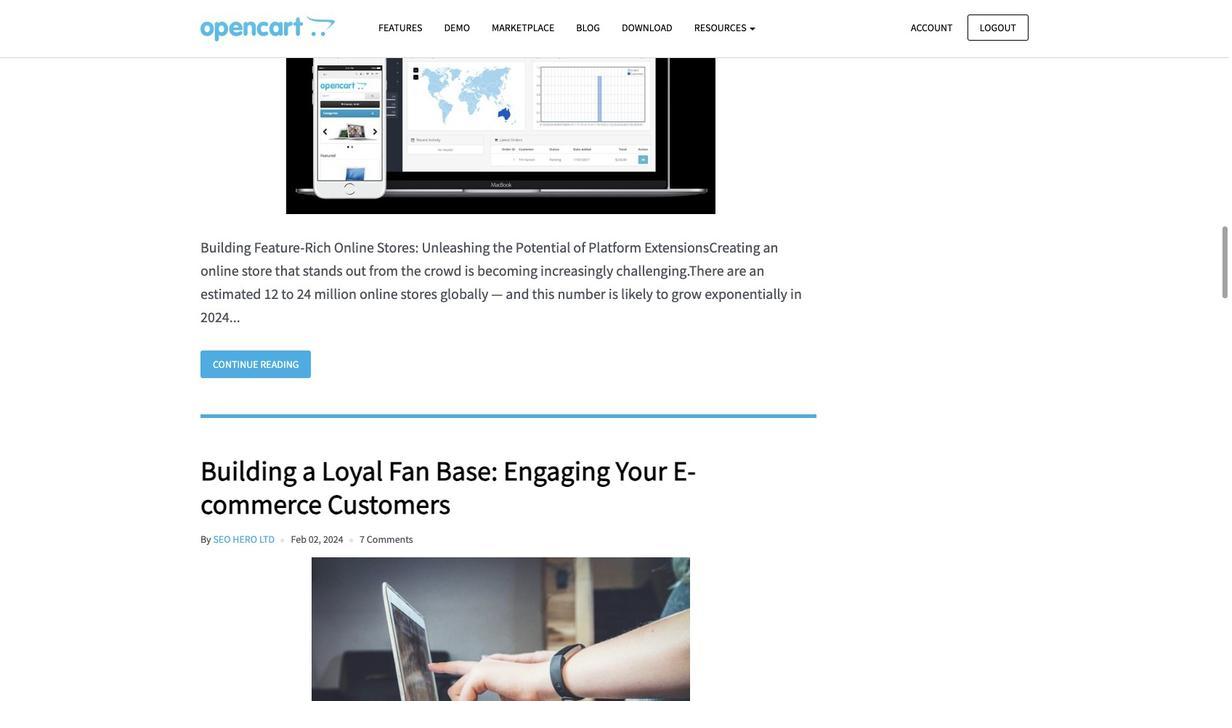 Task type: locate. For each thing, give the bounding box(es) containing it.
reading
[[260, 358, 299, 371]]

out
[[346, 262, 366, 280]]

the up "becoming"
[[493, 238, 513, 256]]

online down from
[[360, 285, 398, 303]]

an
[[763, 238, 779, 256], [749, 262, 765, 280]]

continue
[[213, 358, 258, 371]]

an up exponentially
[[763, 238, 779, 256]]

account link
[[899, 14, 965, 41]]

unleashing
[[422, 238, 490, 256]]

continue reading
[[213, 358, 299, 371]]

marketplace link
[[481, 15, 566, 41]]

an right are
[[749, 262, 765, 280]]

building for building a loyal fan base: engaging your e- commerce customers
[[201, 454, 297, 489]]

exponentially
[[705, 285, 788, 303]]

1 horizontal spatial to
[[656, 285, 669, 303]]

blog link
[[566, 15, 611, 41]]

1 vertical spatial building
[[201, 454, 297, 489]]

0 horizontal spatial to
[[281, 285, 294, 303]]

1 vertical spatial the
[[401, 262, 421, 280]]

in
[[791, 285, 802, 303]]

online
[[201, 262, 239, 280], [360, 285, 398, 303]]

comments
[[367, 533, 413, 546]]

loyal
[[322, 454, 383, 489]]

is
[[465, 262, 474, 280], [609, 285, 618, 303]]

—
[[491, 285, 503, 303]]

building inside building a loyal fan base: engaging your e- commerce customers
[[201, 454, 297, 489]]

engaging
[[504, 454, 610, 489]]

0 horizontal spatial is
[[465, 262, 474, 280]]

base:
[[436, 454, 498, 489]]

building a loyal fan base: engaging your e- commerce customers
[[201, 454, 696, 522]]

continue reading link
[[201, 351, 311, 379]]

0 vertical spatial the
[[493, 238, 513, 256]]

0 vertical spatial building
[[201, 238, 251, 256]]

customers
[[328, 488, 451, 522]]

seo hero ltd link
[[213, 533, 275, 546]]

building a loyal fan base: engaging your e- commerce customers link
[[201, 454, 816, 522]]

is left likely
[[609, 285, 618, 303]]

02,
[[309, 533, 321, 546]]

1 vertical spatial online
[[360, 285, 398, 303]]

demo link
[[433, 15, 481, 41]]

hero
[[233, 533, 257, 546]]

building left a at the bottom left of page
[[201, 454, 297, 489]]

1 horizontal spatial online
[[360, 285, 398, 303]]

to left grow
[[656, 285, 669, 303]]

grow
[[672, 285, 702, 303]]

stores:
[[377, 238, 419, 256]]

ltd
[[259, 533, 275, 546]]

estimated
[[201, 285, 261, 303]]

is up globally
[[465, 262, 474, 280]]

million
[[314, 285, 357, 303]]

to right 12
[[281, 285, 294, 303]]

the
[[493, 238, 513, 256], [401, 262, 421, 280]]

globally
[[440, 285, 489, 303]]

0 horizontal spatial online
[[201, 262, 239, 280]]

extensionscreating
[[645, 238, 760, 256]]

the up stores
[[401, 262, 421, 280]]

1 horizontal spatial the
[[493, 238, 513, 256]]

0 vertical spatial an
[[763, 238, 779, 256]]

stores
[[401, 285, 437, 303]]

download
[[622, 21, 673, 34]]

1 to from the left
[[281, 285, 294, 303]]

that
[[275, 262, 300, 280]]

building inside building feature-rich online stores: unleashing the potential of platform extensionscreating an online store that stands out from the crowd is becoming increasingly challenging.there are an estimated 12 to 24 million online stores globally — and this number is likely to grow exponentially in 2024...
[[201, 238, 251, 256]]

becoming
[[477, 262, 538, 280]]

feature-
[[254, 238, 305, 256]]

1 vertical spatial is
[[609, 285, 618, 303]]

building feature-rich online stores image
[[201, 0, 802, 214]]

challenging.there
[[616, 262, 724, 280]]

building up the store
[[201, 238, 251, 256]]

7
[[360, 533, 365, 546]]

building feature-rich online stores: unleashing the potential of platform extensionscreating an online store that stands out from the crowd is becoming increasingly challenging.there are an estimated 12 to 24 million online stores globally — and this number is likely to grow exponentially in 2024...
[[201, 238, 802, 326]]

building for building feature-rich online stores: unleashing the potential of platform extensionscreating an online store that stands out from the crowd is becoming increasingly challenging.there are an estimated 12 to 24 million online stores globally — and this number is likely to grow exponentially in 2024...
[[201, 238, 251, 256]]

to
[[281, 285, 294, 303], [656, 285, 669, 303]]

fan
[[389, 454, 430, 489]]

opencart - blog image
[[201, 15, 335, 41]]

0 vertical spatial is
[[465, 262, 474, 280]]

2 building from the top
[[201, 454, 297, 489]]

building
[[201, 238, 251, 256], [201, 454, 297, 489]]

blog
[[576, 21, 600, 34]]

logout link
[[968, 14, 1029, 41]]

by seo hero ltd
[[201, 533, 275, 546]]

online up estimated
[[201, 262, 239, 280]]

1 building from the top
[[201, 238, 251, 256]]

resources link
[[684, 15, 767, 41]]



Task type: vqa. For each thing, say whether or not it's contained in the screenshot.
their
no



Task type: describe. For each thing, give the bounding box(es) containing it.
2024
[[323, 533, 344, 546]]

features link
[[368, 15, 433, 41]]

2 to from the left
[[656, 285, 669, 303]]

stands
[[303, 262, 343, 280]]

potential
[[516, 238, 571, 256]]

logout
[[980, 21, 1017, 34]]

online
[[334, 238, 374, 256]]

crowd
[[424, 262, 462, 280]]

features
[[379, 21, 423, 34]]

feb
[[291, 533, 307, 546]]

7 comments
[[360, 533, 413, 546]]

store
[[242, 262, 272, 280]]

and
[[506, 285, 529, 303]]

number
[[558, 285, 606, 303]]

demo
[[444, 21, 470, 34]]

0 horizontal spatial the
[[401, 262, 421, 280]]

account
[[911, 21, 953, 34]]

download link
[[611, 15, 684, 41]]

likely
[[621, 285, 653, 303]]

1 vertical spatial an
[[749, 262, 765, 280]]

24
[[297, 285, 311, 303]]

feb 02, 2024
[[291, 533, 344, 546]]

by
[[201, 533, 211, 546]]

e-
[[673, 454, 696, 489]]

rich
[[305, 238, 331, 256]]

your
[[616, 454, 667, 489]]

of
[[574, 238, 586, 256]]

platform
[[589, 238, 642, 256]]

12
[[264, 285, 279, 303]]

a
[[302, 454, 316, 489]]

seo
[[213, 533, 231, 546]]

commerce
[[201, 488, 322, 522]]

marketplace
[[492, 21, 555, 34]]

increasingly
[[541, 262, 613, 280]]

resources
[[694, 21, 749, 34]]

0 vertical spatial online
[[201, 262, 239, 280]]

this
[[532, 285, 555, 303]]

2024...
[[201, 308, 240, 326]]

from
[[369, 262, 398, 280]]

are
[[727, 262, 746, 280]]

1 horizontal spatial is
[[609, 285, 618, 303]]

building a loyal fan base: engaging your e-commerce customers image
[[201, 558, 802, 702]]



